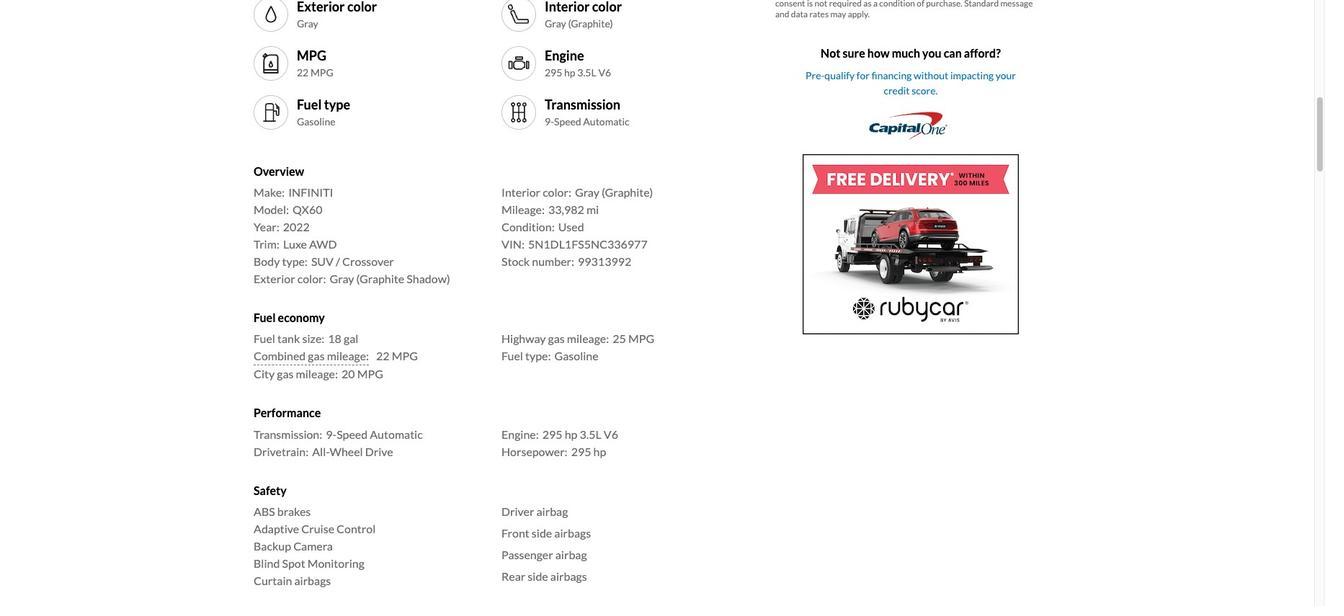 Task type: vqa. For each thing, say whether or not it's contained in the screenshot.
Transmission: 9-Speed Automatic Drivetrain: All-Wheel Drive
yes



Task type: describe. For each thing, give the bounding box(es) containing it.
combined
[[254, 349, 306, 363]]

can
[[944, 46, 962, 60]]

airbags inside abs brakes adaptive cruise control backup camera blind spot monitoring curtain airbags
[[294, 574, 331, 587]]

1 vertical spatial mileage:
[[327, 349, 369, 363]]

mpg 22 mpg
[[297, 48, 334, 78]]

year:
[[254, 220, 280, 234]]

body
[[254, 255, 280, 268]]

gray inside interior color: gray (graphite) mileage: 33,982 mi condition: used vin: 5n1dl1fs5nc336977 stock number: 99313992
[[575, 185, 600, 199]]

highway
[[502, 332, 546, 346]]

you
[[923, 46, 942, 60]]

backup
[[254, 539, 291, 553]]

fuel for tank
[[254, 332, 275, 346]]

curtain
[[254, 574, 292, 587]]

stock
[[502, 255, 530, 268]]

not
[[821, 46, 841, 60]]

rear
[[502, 569, 526, 583]]

brakes
[[277, 504, 311, 518]]

transmission 9-speed automatic
[[545, 97, 630, 127]]

99313992
[[578, 255, 632, 268]]

city
[[254, 367, 275, 381]]

cruise
[[302, 522, 335, 535]]

adaptive
[[254, 522, 299, 535]]

mpg inside 'highway gas mileage: 25 mpg fuel type: gasoline'
[[629, 332, 655, 346]]

model:
[[254, 203, 289, 216]]

credit
[[884, 85, 910, 97]]

22 inside the fuel tank size: 18 gal combined gas mileage: 22 mpg city gas mileage: 20 mpg
[[376, 349, 390, 363]]

fuel for economy
[[254, 311, 276, 325]]

22 inside mpg 22 mpg
[[297, 66, 309, 78]]

automatic for transmission
[[583, 115, 630, 127]]

drive
[[365, 444, 393, 458]]

infiniti
[[288, 185, 333, 199]]

2 vertical spatial 295
[[571, 444, 591, 458]]

0 horizontal spatial gas
[[277, 367, 294, 381]]

18
[[328, 332, 342, 346]]

pre-
[[806, 69, 825, 82]]

number:
[[532, 255, 575, 268]]

make: infiniti model: qx60 year: 2022 trim: luxe awd body type: suv / crossover exterior color: gray (graphite shadow)
[[254, 185, 450, 286]]

fuel for type
[[297, 97, 322, 113]]

speed for transmission
[[554, 115, 581, 127]]

1 vertical spatial gas
[[308, 349, 325, 363]]

transmission
[[545, 97, 621, 113]]

transmission: 9-speed automatic drivetrain: all-wheel drive
[[254, 427, 423, 458]]

passenger airbag
[[502, 548, 587, 561]]

gasoline inside fuel type gasoline
[[297, 115, 336, 127]]

speed for transmission:
[[337, 427, 368, 441]]

highway gas mileage: 25 mpg fuel type: gasoline
[[502, 332, 655, 363]]

score.
[[912, 85, 938, 97]]

safety
[[254, 483, 287, 497]]

afford?
[[964, 46, 1001, 60]]

without
[[914, 69, 949, 82]]

295 for engine:
[[543, 427, 563, 441]]

all-
[[312, 444, 330, 458]]

front side airbags
[[502, 526, 591, 540]]

mpg image
[[260, 52, 283, 75]]

25
[[613, 332, 626, 346]]

(graphite
[[357, 272, 405, 286]]

monitoring
[[308, 556, 365, 570]]

v6 for engine:
[[604, 427, 618, 441]]

performance
[[254, 406, 321, 420]]

exterior
[[254, 272, 295, 286]]

mi
[[587, 203, 599, 216]]

front
[[502, 526, 530, 540]]

engine image
[[507, 52, 531, 75]]

interior
[[502, 185, 541, 199]]

awd
[[309, 237, 337, 251]]

horsepower:
[[502, 444, 568, 458]]

9- for transmission:
[[326, 427, 337, 441]]

type: inside 'highway gas mileage: 25 mpg fuel type: gasoline'
[[526, 349, 551, 363]]

how
[[868, 46, 890, 60]]

economy
[[278, 311, 325, 325]]

for
[[857, 69, 870, 82]]

overview
[[254, 164, 304, 178]]

color: inside the make: infiniti model: qx60 year: 2022 trim: luxe awd body type: suv / crossover exterior color: gray (graphite shadow)
[[297, 272, 326, 286]]

much
[[892, 46, 921, 60]]

drivetrain:
[[254, 444, 309, 458]]

295 for engine
[[545, 66, 563, 78]]

airbags for rear side airbags
[[551, 569, 587, 583]]

condition:
[[502, 220, 555, 234]]

passenger
[[502, 548, 553, 561]]

20
[[342, 367, 355, 381]]

transmission:
[[254, 427, 322, 441]]

trim:
[[254, 237, 280, 251]]

driver airbag
[[502, 504, 568, 518]]

used
[[558, 220, 584, 234]]

exterior color image
[[260, 3, 283, 26]]

luxe
[[283, 237, 307, 251]]

suv
[[311, 255, 334, 268]]

5n1dl1fs5nc336977
[[528, 237, 648, 251]]



Task type: locate. For each thing, give the bounding box(es) containing it.
mileage: down gal
[[327, 349, 369, 363]]

speed down transmission
[[554, 115, 581, 127]]

your
[[996, 69, 1016, 82]]

1 vertical spatial side
[[528, 569, 548, 583]]

hp inside engine 295 hp 3.5l v6
[[564, 66, 576, 78]]

9-
[[545, 115, 554, 127], [326, 427, 337, 441]]

(graphite) up engine
[[568, 17, 613, 29]]

1 vertical spatial 295
[[543, 427, 563, 441]]

type: inside the make: infiniti model: qx60 year: 2022 trim: luxe awd body type: suv / crossover exterior color: gray (graphite shadow)
[[282, 255, 308, 268]]

9- inside 'transmission 9-speed automatic'
[[545, 115, 554, 127]]

fuel up combined
[[254, 332, 275, 346]]

v6 inside the engine: 295 hp 3.5l v6 horsepower: 295 hp
[[604, 427, 618, 441]]

295 right horsepower:
[[571, 444, 591, 458]]

engine 295 hp 3.5l v6
[[545, 48, 611, 78]]

vin:
[[502, 237, 525, 251]]

2 vertical spatial gas
[[277, 367, 294, 381]]

1 horizontal spatial 9-
[[545, 115, 554, 127]]

fuel inside fuel type gasoline
[[297, 97, 322, 113]]

gas down combined
[[277, 367, 294, 381]]

speed inside 'transmission 9-speed automatic'
[[554, 115, 581, 127]]

blind
[[254, 556, 280, 570]]

0 vertical spatial v6
[[599, 66, 611, 78]]

gray (graphite)
[[545, 17, 613, 29]]

not sure how much you can afford?
[[821, 46, 1001, 60]]

gas down size:
[[308, 349, 325, 363]]

tank
[[278, 332, 300, 346]]

0 vertical spatial airbag
[[537, 504, 568, 518]]

automatic for transmission:
[[370, 427, 423, 441]]

gas
[[548, 332, 565, 346], [308, 349, 325, 363], [277, 367, 294, 381]]

airbag down front side airbags
[[556, 548, 587, 561]]

3.5l
[[578, 66, 597, 78], [580, 427, 602, 441]]

1 vertical spatial type:
[[526, 349, 551, 363]]

engine
[[545, 48, 584, 64]]

airbag up front side airbags
[[537, 504, 568, 518]]

speed up wheel
[[337, 427, 368, 441]]

mileage:
[[502, 203, 545, 216]]

spot
[[282, 556, 305, 570]]

3.5l right engine:
[[580, 427, 602, 441]]

0 vertical spatial speed
[[554, 115, 581, 127]]

0 vertical spatial hp
[[564, 66, 576, 78]]

3.5l inside engine 295 hp 3.5l v6
[[578, 66, 597, 78]]

driver
[[502, 504, 534, 518]]

control
[[337, 522, 376, 535]]

gray down / on the top left
[[330, 272, 354, 286]]

impacting
[[951, 69, 994, 82]]

gray
[[297, 17, 318, 29], [545, 17, 566, 29], [575, 185, 600, 199], [330, 272, 354, 286]]

automatic inside 'transmission 9-speed automatic'
[[583, 115, 630, 127]]

3.5l for engine
[[578, 66, 597, 78]]

1 vertical spatial automatic
[[370, 427, 423, 441]]

1 horizontal spatial gasoline
[[555, 349, 599, 363]]

abs
[[254, 504, 275, 518]]

type:
[[282, 255, 308, 268], [526, 349, 551, 363]]

gray up mi
[[575, 185, 600, 199]]

1 horizontal spatial color:
[[543, 185, 572, 199]]

type: down luxe
[[282, 255, 308, 268]]

automatic down transmission
[[583, 115, 630, 127]]

hp for engine
[[564, 66, 576, 78]]

color: down "suv"
[[297, 272, 326, 286]]

side for front
[[532, 526, 552, 540]]

3.5l inside the engine: 295 hp 3.5l v6 horsepower: 295 hp
[[580, 427, 602, 441]]

fuel economy
[[254, 311, 325, 325]]

airbag for driver airbag
[[537, 504, 568, 518]]

295 inside engine 295 hp 3.5l v6
[[545, 66, 563, 78]]

1 vertical spatial color:
[[297, 272, 326, 286]]

sure
[[843, 46, 866, 60]]

0 vertical spatial side
[[532, 526, 552, 540]]

0 vertical spatial 3.5l
[[578, 66, 597, 78]]

mileage: left 20
[[296, 367, 338, 381]]

0 horizontal spatial speed
[[337, 427, 368, 441]]

shadow)
[[407, 272, 450, 286]]

(graphite)
[[568, 17, 613, 29], [602, 185, 653, 199]]

qualify
[[825, 69, 855, 82]]

gasoline inside 'highway gas mileage: 25 mpg fuel type: gasoline'
[[555, 349, 599, 363]]

0 horizontal spatial type:
[[282, 255, 308, 268]]

wheel
[[330, 444, 363, 458]]

mileage: inside 'highway gas mileage: 25 mpg fuel type: gasoline'
[[567, 332, 609, 346]]

0 vertical spatial (graphite)
[[568, 17, 613, 29]]

33,982
[[549, 203, 584, 216]]

mileage: left 25
[[567, 332, 609, 346]]

1 horizontal spatial gas
[[308, 349, 325, 363]]

airbags for front side airbags
[[555, 526, 591, 540]]

0 vertical spatial mileage:
[[567, 332, 609, 346]]

1 vertical spatial airbag
[[556, 548, 587, 561]]

v6 inside engine 295 hp 3.5l v6
[[599, 66, 611, 78]]

gal
[[344, 332, 359, 346]]

1 vertical spatial 3.5l
[[580, 427, 602, 441]]

color: up the 33,982
[[543, 185, 572, 199]]

/
[[336, 255, 340, 268]]

fuel left "economy"
[[254, 311, 276, 325]]

295
[[545, 66, 563, 78], [543, 427, 563, 441], [571, 444, 591, 458]]

fuel inside the fuel tank size: 18 gal combined gas mileage: 22 mpg city gas mileage: 20 mpg
[[254, 332, 275, 346]]

1 vertical spatial 9-
[[326, 427, 337, 441]]

airbag for passenger airbag
[[556, 548, 587, 561]]

2 vertical spatial mileage:
[[296, 367, 338, 381]]

abs brakes adaptive cruise control backup camera blind spot monitoring curtain airbags
[[254, 504, 376, 587]]

type
[[324, 97, 350, 113]]

1 horizontal spatial type:
[[526, 349, 551, 363]]

hp for engine:
[[565, 427, 578, 441]]

0 horizontal spatial 22
[[297, 66, 309, 78]]

fuel tank size: 18 gal combined gas mileage: 22 mpg city gas mileage: 20 mpg
[[254, 332, 418, 381]]

1 vertical spatial v6
[[604, 427, 618, 441]]

make:
[[254, 185, 285, 199]]

0 vertical spatial gas
[[548, 332, 565, 346]]

airbags up "passenger airbag" at the left bottom of the page
[[555, 526, 591, 540]]

side
[[532, 526, 552, 540], [528, 569, 548, 583]]

mileage:
[[567, 332, 609, 346], [327, 349, 369, 363], [296, 367, 338, 381]]

gasoline
[[297, 115, 336, 127], [555, 349, 599, 363]]

v6 for engine
[[599, 66, 611, 78]]

fuel left type
[[297, 97, 322, 113]]

interior color image
[[507, 3, 531, 26]]

automatic inside transmission: 9-speed automatic drivetrain: all-wheel drive
[[370, 427, 423, 441]]

hp down engine
[[564, 66, 576, 78]]

hp up horsepower:
[[565, 427, 578, 441]]

1 vertical spatial gasoline
[[555, 349, 599, 363]]

color: inside interior color: gray (graphite) mileage: 33,982 mi condition: used vin: 5n1dl1fs5nc336977 stock number: 99313992
[[543, 185, 572, 199]]

speed inside transmission: 9-speed automatic drivetrain: all-wheel drive
[[337, 427, 368, 441]]

camera
[[293, 539, 333, 553]]

airbags down "passenger airbag" at the left bottom of the page
[[551, 569, 587, 583]]

9- up all-
[[326, 427, 337, 441]]

speed
[[554, 115, 581, 127], [337, 427, 368, 441]]

pre-qualify for financing without impacting your credit score.
[[806, 69, 1016, 97]]

automatic
[[583, 115, 630, 127], [370, 427, 423, 441]]

crossover
[[342, 255, 394, 268]]

1 horizontal spatial automatic
[[583, 115, 630, 127]]

1 vertical spatial speed
[[337, 427, 368, 441]]

1 horizontal spatial 22
[[376, 349, 390, 363]]

295 down engine
[[545, 66, 563, 78]]

airbags down spot
[[294, 574, 331, 587]]

(graphite) inside interior color: gray (graphite) mileage: 33,982 mi condition: used vin: 5n1dl1fs5nc336977 stock number: 99313992
[[602, 185, 653, 199]]

295 up horsepower:
[[543, 427, 563, 441]]

qx60
[[293, 203, 323, 216]]

gray up engine
[[545, 17, 566, 29]]

side up "passenger airbag" at the left bottom of the page
[[532, 526, 552, 540]]

1 horizontal spatial speed
[[554, 115, 581, 127]]

0 vertical spatial 22
[[297, 66, 309, 78]]

interior color: gray (graphite) mileage: 33,982 mi condition: used vin: 5n1dl1fs5nc336977 stock number: 99313992
[[502, 185, 653, 268]]

0 horizontal spatial automatic
[[370, 427, 423, 441]]

engine: 295 hp 3.5l v6 horsepower: 295 hp
[[502, 427, 618, 458]]

side down "passenger airbag" at the left bottom of the page
[[528, 569, 548, 583]]

3.5l down engine
[[578, 66, 597, 78]]

9- inside transmission: 9-speed automatic drivetrain: all-wheel drive
[[326, 427, 337, 441]]

fuel down highway
[[502, 349, 523, 363]]

fuel type gasoline
[[297, 97, 350, 127]]

2022
[[283, 220, 310, 234]]

automatic up drive
[[370, 427, 423, 441]]

22
[[297, 66, 309, 78], [376, 349, 390, 363]]

0 horizontal spatial 9-
[[326, 427, 337, 441]]

0 vertical spatial 9-
[[545, 115, 554, 127]]

type: down highway
[[526, 349, 551, 363]]

9- right transmission icon
[[545, 115, 554, 127]]

3.5l for engine:
[[580, 427, 602, 441]]

2 horizontal spatial gas
[[548, 332, 565, 346]]

1 vertical spatial (graphite)
[[602, 185, 653, 199]]

9- for transmission
[[545, 115, 554, 127]]

size:
[[302, 332, 325, 346]]

0 horizontal spatial color:
[[297, 272, 326, 286]]

0 vertical spatial gasoline
[[297, 115, 336, 127]]

0 vertical spatial color:
[[543, 185, 572, 199]]

hp right horsepower:
[[594, 444, 606, 458]]

transmission image
[[507, 101, 531, 124]]

advertisement region
[[803, 154, 1019, 334]]

1 vertical spatial 22
[[376, 349, 390, 363]]

side for rear
[[528, 569, 548, 583]]

0 horizontal spatial gasoline
[[297, 115, 336, 127]]

gray right exterior color image
[[297, 17, 318, 29]]

engine:
[[502, 427, 539, 441]]

2 vertical spatial hp
[[594, 444, 606, 458]]

rear side airbags
[[502, 569, 587, 583]]

0 vertical spatial automatic
[[583, 115, 630, 127]]

fuel type image
[[260, 101, 283, 124]]

0 vertical spatial type:
[[282, 255, 308, 268]]

financing
[[872, 69, 912, 82]]

fuel inside 'highway gas mileage: 25 mpg fuel type: gasoline'
[[502, 349, 523, 363]]

gas inside 'highway gas mileage: 25 mpg fuel type: gasoline'
[[548, 332, 565, 346]]

1 vertical spatial hp
[[565, 427, 578, 441]]

gray inside the make: infiniti model: qx60 year: 2022 trim: luxe awd body type: suv / crossover exterior color: gray (graphite shadow)
[[330, 272, 354, 286]]

airbags
[[555, 526, 591, 540], [551, 569, 587, 583], [294, 574, 331, 587]]

0 vertical spatial 295
[[545, 66, 563, 78]]

color:
[[543, 185, 572, 199], [297, 272, 326, 286]]

gas right highway
[[548, 332, 565, 346]]

(graphite) up 5n1dl1fs5nc336977
[[602, 185, 653, 199]]



